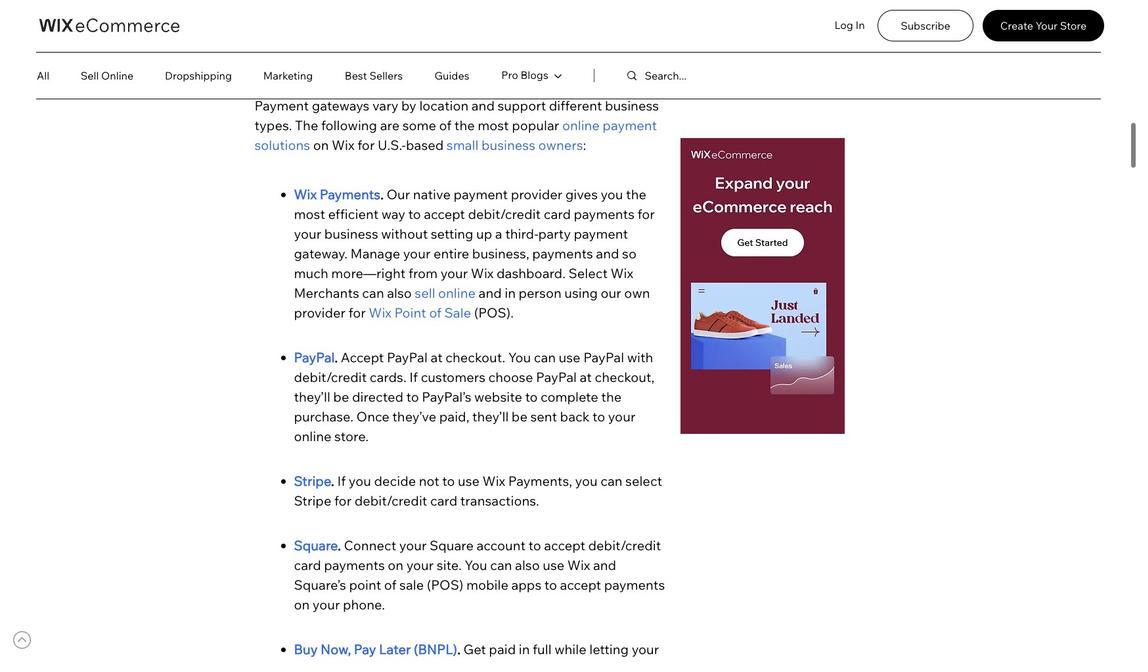 Task type: describe. For each thing, give the bounding box(es) containing it.
provider inside and in person using our own provider for
[[294, 304, 346, 321]]

. for connect
[[338, 537, 341, 553]]

paypal up complete
[[536, 369, 577, 385]]

wix point of sale (pos).
[[369, 304, 514, 321]]

into
[[539, 661, 562, 662]]

log in
[[835, 18, 866, 32]]

sell online link
[[64, 62, 150, 89]]

square's
[[294, 576, 346, 593]]

sale
[[445, 304, 471, 321]]

to right "back"
[[593, 408, 606, 424]]

stripe .
[[294, 472, 335, 489]]

accept inside our native payment provider gives you the most efficient way to accept debit/credit card payments for your business without setting up a third-party payment gateway. manage your entire business, payments and so much more—right from your wix dashboard. select wix merchants can also
[[424, 206, 465, 222]]

apps
[[512, 576, 542, 593]]

and inside payment gateways vary by location and support different business types. the following are some of the most popular
[[472, 97, 495, 114]]

later
[[379, 641, 411, 657]]

select
[[569, 265, 608, 281]]

all link
[[37, 62, 64, 89]]

sell
[[81, 69, 99, 82]]

accept paypal at checkout. you can use paypal with debit/credit cards. if customers choose paypal at checkout, they'll be directed to paypal's website to complete the purchase. once they've paid, they'll be sent back to your online store.
[[294, 349, 658, 444]]

most inside payment gateways vary by location and support different business types. the following are some of the most popular
[[478, 117, 509, 133]]

debit/credit inside accept paypal at checkout. you can use paypal with debit/credit cards. if customers choose paypal at checkout, they'll be directed to paypal's website to complete the purchase. once they've paid, they'll be sent back to your online store.
[[294, 369, 367, 385]]

subscribe link
[[878, 10, 974, 41]]

gives
[[566, 186, 598, 202]]

setting
[[431, 225, 474, 242]]

connect your square account to accept debit/credit card payments on your site. you can also use wix and square's point of sale (pos) mobile apps to accept payments on your phone.
[[294, 537, 668, 613]]

a
[[496, 225, 503, 242]]

buy now, pay later (bnpl) link
[[294, 641, 458, 657]]

they've
[[393, 408, 437, 424]]

square link
[[294, 537, 338, 553]]

if inside if you decide not to use wix payments, you can select stripe for debit/credit card transactions.
[[338, 472, 346, 489]]

payment inside the online payment solutions
[[603, 117, 658, 133]]

can inside accept paypal at checkout. you can use paypal with debit/credit cards. if customers choose paypal at checkout, they'll be directed to paypal's website to complete the purchase. once they've paid, they'll be sent back to your online store.
[[534, 349, 556, 365]]

and inside connect your square account to accept debit/credit card payments on your site. you can also use wix and square's point of sale (pos) mobile apps to accept payments on your phone.
[[594, 557, 617, 573]]

and inside the get paid in full while letting your customers buy now and split their costs into affordabl
[[417, 661, 440, 662]]

without
[[381, 225, 428, 242]]

best sellers link
[[329, 62, 419, 89]]

provider inside our native payment provider gives you the most efficient way to accept debit/credit card payments for your business without setting up a third-party payment gateway. manage your entire business, payments and so much more—right from your wix dashboard. select wix merchants can also
[[511, 186, 563, 202]]

2 vertical spatial accept
[[560, 576, 602, 593]]

wix payments .
[[294, 186, 384, 202]]

using
[[565, 284, 598, 301]]

1 vertical spatial they'll
[[473, 408, 509, 424]]

payment
[[255, 97, 309, 114]]

can inside if you decide not to use wix payments, you can select stripe for debit/credit card transactions.
[[601, 472, 623, 489]]

support
[[498, 97, 546, 114]]

best sellers
[[345, 69, 403, 82]]

can inside connect your square account to accept debit/credit card payments on your site. you can also use wix and square's point of sale (pos) mobile apps to accept payments on your phone.
[[491, 557, 512, 573]]

accept
[[341, 349, 384, 365]]

your inside the get paid in full while letting your customers buy now and split their costs into affordabl
[[632, 641, 660, 657]]

own
[[625, 284, 651, 301]]

marketing link
[[247, 62, 329, 89]]

most inside our native payment provider gives you the most efficient way to accept debit/credit card payments for your business without setting up a third-party payment gateway. manage your entire business, payments and so much more—right from your wix dashboard. select wix merchants can also
[[294, 206, 325, 222]]

on wix for u.s.-based small business owners :
[[310, 137, 587, 153]]

paypal up cards. at the left bottom of the page
[[387, 349, 428, 365]]

vary
[[373, 97, 399, 114]]

pro blogs
[[502, 68, 549, 82]]

and in person using our own provider for
[[294, 284, 653, 321]]

customers inside accept paypal at checkout. you can use paypal with debit/credit cards. if customers choose paypal at checkout, they'll be directed to paypal's website to complete the purchase. once they've paid, they'll be sent back to your online store.
[[421, 369, 486, 385]]

site element
[[486, 60, 565, 100]]

. for if
[[331, 472, 335, 489]]

following
[[321, 117, 377, 133]]

choose
[[489, 369, 533, 385]]

online
[[101, 69, 134, 82]]

owners
[[539, 137, 584, 153]]

now,
[[321, 641, 351, 657]]

now
[[388, 661, 414, 662]]

from
[[409, 265, 438, 281]]

to inside if you decide not to use wix payments, you can select stripe for debit/credit card transactions.
[[443, 472, 455, 489]]

some
[[403, 117, 437, 133]]

are
[[380, 117, 400, 133]]

once
[[357, 408, 390, 424]]

0 horizontal spatial you
[[349, 472, 371, 489]]

buy now, pay later (bnpl) .
[[294, 641, 461, 657]]

0 horizontal spatial be
[[334, 388, 349, 405]]

. for accept
[[335, 349, 338, 365]]

to right apps
[[545, 576, 557, 593]]

payment gateways vary by location and support different business types. the following are some of the most popular
[[255, 97, 662, 133]]

way
[[382, 206, 406, 222]]

business inside payment gateways vary by location and support different business types. the following are some of the most popular
[[606, 97, 659, 114]]

1 stripe from the top
[[294, 472, 331, 489]]

log
[[835, 18, 854, 32]]

0 horizontal spatial on
[[294, 596, 310, 613]]

sent
[[531, 408, 558, 424]]

our
[[387, 186, 410, 202]]

to up they've
[[407, 388, 419, 405]]

not
[[419, 472, 440, 489]]

directed
[[352, 388, 404, 405]]

log in link
[[832, 12, 868, 39]]

paid,
[[440, 408, 470, 424]]

select
[[626, 472, 663, 489]]

store.
[[335, 428, 369, 444]]

1 square from the left
[[294, 537, 338, 553]]

your
[[1036, 19, 1058, 32]]

. up split
[[458, 641, 461, 657]]

cards.
[[370, 369, 407, 385]]

(pos).
[[474, 304, 514, 321]]

payments,
[[509, 472, 573, 489]]

also inside connect your square account to accept debit/credit card payments on your site. you can also use wix and square's point of sale (pos) mobile apps to accept payments on your phone.
[[515, 557, 540, 573]]

create your store
[[1001, 19, 1087, 32]]

site.
[[437, 557, 462, 573]]

pro
[[502, 68, 519, 82]]

the inside our native payment provider gives you the most efficient way to accept debit/credit card payments for your business without setting up a third-party payment gateway. manage your entire business, payments and so much more—right from your wix dashboard. select wix merchants can also
[[627, 186, 647, 202]]

merchants
[[294, 284, 359, 301]]

wix inside connect your square account to accept debit/credit card payments on your site. you can also use wix and square's point of sale (pos) mobile apps to accept payments on your phone.
[[568, 557, 591, 573]]

wix ecommerce expand your ecommerce reach image
[[681, 138, 845, 434]]

can inside our native payment provider gives you the most efficient way to accept debit/credit card payments for your business without setting up a third-party payment gateway. manage your entire business, payments and so much more—right from your wix dashboard. select wix merchants can also
[[362, 284, 384, 301]]

to inside our native payment provider gives you the most efficient way to accept debit/credit card payments for your business without setting up a third-party payment gateway. manage your entire business, payments and so much more—right from your wix dashboard. select wix merchants can also
[[409, 206, 421, 222]]

customers inside the get paid in full while letting your customers buy now and split their costs into affordabl
[[294, 661, 359, 662]]

checkout.
[[446, 349, 506, 365]]

1 horizontal spatial business
[[482, 137, 536, 153]]

dropshipping
[[165, 69, 232, 82]]

more—right
[[332, 265, 406, 281]]

point
[[395, 304, 427, 321]]

guides
[[435, 69, 470, 82]]

use inside if you decide not to use wix payments, you can select stripe for debit/credit card transactions.
[[458, 472, 480, 489]]

use inside connect your square account to accept debit/credit card payments on your site. you can also use wix and square's point of sale (pos) mobile apps to accept payments on your phone.
[[543, 557, 565, 573]]

get paid in full while letting your customers buy now and split their costs into affordabl
[[294, 641, 663, 662]]

u.s.-
[[378, 137, 406, 153]]

website
[[475, 388, 523, 405]]

in inside the get paid in full while letting your customers buy now and split their costs into affordabl
[[519, 641, 530, 657]]



Task type: vqa. For each thing, say whether or not it's contained in the screenshot.
land
no



Task type: locate. For each thing, give the bounding box(es) containing it.
business down efficient
[[325, 225, 378, 242]]

0 horizontal spatial the
[[455, 117, 475, 133]]

accept right apps
[[560, 576, 602, 593]]

also up point
[[387, 284, 412, 301]]

subscribe
[[901, 19, 951, 32]]

by
[[402, 97, 417, 114]]

gateways
[[312, 97, 370, 114]]

online inside accept paypal at checkout. you can use paypal with debit/credit cards. if customers choose paypal at checkout, they'll be directed to paypal's website to complete the purchase. once they've paid, they'll be sent back to your online store.
[[294, 428, 332, 444]]

stripe inside if you decide not to use wix payments, you can select stripe for debit/credit card transactions.
[[294, 492, 332, 509]]

1 horizontal spatial if
[[410, 369, 418, 385]]

square
[[294, 537, 338, 553], [430, 537, 474, 553]]

accept right account
[[544, 537, 586, 553]]

on down square's
[[294, 596, 310, 613]]

2 square from the left
[[430, 537, 474, 553]]

they'll up purchase.
[[294, 388, 331, 405]]

:
[[584, 137, 587, 153]]

online up sale
[[439, 284, 476, 301]]

in up costs
[[519, 641, 530, 657]]

1 vertical spatial business
[[482, 137, 536, 153]]

0 horizontal spatial online
[[294, 428, 332, 444]]

to up sent
[[526, 388, 538, 405]]

2 vertical spatial use
[[543, 557, 565, 573]]

None search field
[[620, 60, 794, 91]]

you inside connect your square account to accept debit/credit card payments on your site. you can also use wix and square's point of sale (pos) mobile apps to accept payments on your phone.
[[465, 557, 488, 573]]

party
[[539, 225, 571, 242]]

1 vertical spatial also
[[515, 557, 540, 573]]

2 vertical spatial the
[[602, 388, 622, 405]]

you inside our native payment provider gives you the most efficient way to accept debit/credit card payments for your business without setting up a third-party payment gateway. manage your entire business, payments and so much more—right from your wix dashboard. select wix merchants can also
[[601, 186, 624, 202]]

square up site.
[[430, 537, 474, 553]]

0 vertical spatial you
[[509, 349, 531, 365]]

2 vertical spatial card
[[294, 557, 321, 573]]

Search... search field
[[645, 60, 766, 91]]

business,
[[473, 245, 530, 261]]

of down location
[[440, 117, 452, 133]]

buy
[[294, 641, 318, 657]]

business inside our native payment provider gives you the most efficient way to accept debit/credit card payments for your business without setting up a third-party payment gateway. manage your entire business, payments and so much more—right from your wix dashboard. select wix merchants can also
[[325, 225, 378, 242]]

online down purchase.
[[294, 428, 332, 444]]

at up complete
[[580, 369, 592, 385]]

0 vertical spatial they'll
[[294, 388, 331, 405]]

to right way
[[409, 206, 421, 222]]

1 vertical spatial at
[[580, 369, 592, 385]]

0 horizontal spatial provider
[[294, 304, 346, 321]]

card
[[544, 206, 571, 222], [431, 492, 458, 509], [294, 557, 321, 573]]

they'll down website
[[473, 408, 509, 424]]

1 horizontal spatial most
[[478, 117, 509, 133]]

0 vertical spatial in
[[505, 284, 516, 301]]

the inside payment gateways vary by location and support different business types. the following are some of the most popular
[[455, 117, 475, 133]]

debit/credit inside connect your square account to accept debit/credit card payments on your site. you can also use wix and square's point of sale (pos) mobile apps to accept payments on your phone.
[[589, 537, 662, 553]]

you inside accept paypal at checkout. you can use paypal with debit/credit cards. if customers choose paypal at checkout, they'll be directed to paypal's website to complete the purchase. once they've paid, they'll be sent back to your online store.
[[509, 349, 531, 365]]

accept up setting
[[424, 206, 465, 222]]

payments
[[320, 186, 381, 202]]

can up complete
[[534, 349, 556, 365]]

card up party
[[544, 206, 571, 222]]

online up :
[[563, 117, 600, 133]]

(bnpl)
[[414, 641, 458, 657]]

1 vertical spatial in
[[519, 641, 530, 657]]

1 horizontal spatial also
[[515, 557, 540, 573]]

stripe down stripe link
[[294, 492, 332, 509]]

your inside accept paypal at checkout. you can use paypal with debit/credit cards. if customers choose paypal at checkout, they'll be directed to paypal's website to complete the purchase. once they've paid, they'll be sent back to your online store.
[[609, 408, 636, 424]]

1 horizontal spatial in
[[519, 641, 530, 657]]

2 horizontal spatial online
[[563, 117, 600, 133]]

most down wix payments link
[[294, 206, 325, 222]]

0 vertical spatial also
[[387, 284, 412, 301]]

our native payment provider gives you the most efficient way to accept debit/credit card payments for your business without setting up a third-party payment gateway. manage your entire business, payments and so much more—right from your wix dashboard. select wix merchants can also
[[294, 186, 658, 301]]

of inside connect your square account to accept debit/credit card payments on your site. you can also use wix and square's point of sale (pos) mobile apps to accept payments on your phone.
[[384, 576, 397, 593]]

solutions
[[255, 137, 310, 153]]

2 stripe from the top
[[294, 492, 332, 509]]

buy
[[362, 661, 385, 662]]

1 vertical spatial the
[[627, 186, 647, 202]]

sellers
[[370, 69, 403, 82]]

back
[[561, 408, 590, 424]]

sale
[[400, 576, 424, 593]]

square .
[[294, 537, 344, 553]]

in
[[505, 284, 516, 301], [519, 641, 530, 657]]

for inside and in person using our own provider for
[[349, 304, 366, 321]]

be left sent
[[512, 408, 528, 424]]

card down the square link
[[294, 557, 321, 573]]

1 horizontal spatial the
[[602, 388, 622, 405]]

1 vertical spatial stripe
[[294, 492, 332, 509]]

letting
[[590, 641, 629, 657]]

types.
[[255, 117, 292, 133]]

1 vertical spatial you
[[465, 557, 488, 573]]

. left connect at the bottom
[[338, 537, 341, 553]]

transactions.
[[461, 492, 540, 509]]

sell online
[[81, 69, 134, 82]]

paypal up checkout,
[[584, 349, 625, 365]]

the up small
[[455, 117, 475, 133]]

0 vertical spatial at
[[431, 349, 443, 365]]

card down not
[[431, 492, 458, 509]]

small business owners link
[[447, 137, 584, 153]]

1 horizontal spatial card
[[431, 492, 458, 509]]

also up apps
[[515, 557, 540, 573]]

paypal's
[[422, 388, 472, 405]]

create your store link
[[984, 10, 1105, 41]]

0 horizontal spatial they'll
[[294, 388, 331, 405]]

dashboard.
[[497, 265, 566, 281]]

payment
[[603, 117, 658, 133], [454, 186, 508, 202], [574, 225, 629, 242]]

1 horizontal spatial online
[[439, 284, 476, 301]]

provider up third- at top
[[511, 186, 563, 202]]

0 horizontal spatial business
[[325, 225, 378, 242]]

point
[[349, 576, 382, 593]]

your
[[294, 225, 322, 242], [403, 245, 431, 261], [441, 265, 468, 281], [609, 408, 636, 424], [400, 537, 427, 553], [407, 557, 434, 573], [313, 596, 340, 613], [632, 641, 660, 657]]

card inside our native payment provider gives you the most efficient way to accept debit/credit card payments for your business without setting up a third-party payment gateway. manage your entire business, payments and so much more—right from your wix dashboard. select wix merchants can also
[[544, 206, 571, 222]]

if right cards. at the left bottom of the page
[[410, 369, 418, 385]]

split
[[443, 661, 469, 662]]

get
[[464, 641, 486, 657]]

0 vertical spatial provider
[[511, 186, 563, 202]]

on down the
[[313, 137, 329, 153]]

2 vertical spatial online
[[294, 428, 332, 444]]

full
[[533, 641, 552, 657]]

all
[[37, 69, 49, 82]]

for inside our native payment provider gives you the most efficient way to accept debit/credit card payments for your business without setting up a third-party payment gateway. manage your entire business, payments and so much more—right from your wix dashboard. select wix merchants can also
[[638, 206, 655, 222]]

for inside if you decide not to use wix payments, you can select stripe for debit/credit card transactions.
[[335, 492, 352, 509]]

2 horizontal spatial the
[[627, 186, 647, 202]]

decide
[[374, 472, 416, 489]]

1 vertical spatial customers
[[294, 661, 359, 662]]

online payment solutions
[[255, 117, 660, 153]]

most up small business owners link
[[478, 117, 509, 133]]

they'll
[[294, 388, 331, 405], [473, 408, 509, 424]]

1 horizontal spatial you
[[576, 472, 598, 489]]

card inside if you decide not to use wix payments, you can select stripe for debit/credit card transactions.
[[431, 492, 458, 509]]

1 vertical spatial be
[[512, 408, 528, 424]]

best
[[345, 69, 367, 82]]

2 vertical spatial payment
[[574, 225, 629, 242]]

square up square's
[[294, 537, 338, 553]]

if inside accept paypal at checkout. you can use paypal with debit/credit cards. if customers choose paypal at checkout, they'll be directed to paypal's website to complete the purchase. once they've paid, they'll be sent back to your online store.
[[410, 369, 418, 385]]

you up choose
[[509, 349, 531, 365]]

0 vertical spatial business
[[606, 97, 659, 114]]

you right gives
[[601, 186, 624, 202]]

1 horizontal spatial on
[[313, 137, 329, 153]]

you
[[509, 349, 531, 365], [465, 557, 488, 573]]

0 horizontal spatial also
[[387, 284, 412, 301]]

2 horizontal spatial business
[[606, 97, 659, 114]]

1 horizontal spatial customers
[[421, 369, 486, 385]]

0 vertical spatial payment
[[603, 117, 658, 133]]

provider down merchants
[[294, 304, 346, 321]]

1 horizontal spatial square
[[430, 537, 474, 553]]

2 vertical spatial on
[[294, 596, 310, 613]]

the right gives
[[627, 186, 647, 202]]

card inside connect your square account to accept debit/credit card payments on your site. you can also use wix and square's point of sale (pos) mobile apps to accept payments on your phone.
[[294, 557, 321, 573]]

to right account
[[529, 537, 542, 553]]

customers
[[421, 369, 486, 385], [294, 661, 359, 662]]

the inside accept paypal at checkout. you can use paypal with debit/credit cards. if customers choose paypal at checkout, they'll be directed to paypal's website to complete the purchase. once they've paid, they'll be sent back to your online store.
[[602, 388, 622, 405]]

phone.
[[343, 596, 385, 613]]

0 horizontal spatial customers
[[294, 661, 359, 662]]

wix point of sale link
[[369, 304, 471, 321]]

1 vertical spatial if
[[338, 472, 346, 489]]

connect
[[344, 537, 397, 553]]

the down checkout,
[[602, 388, 622, 405]]

business down popular
[[482, 137, 536, 153]]

1 vertical spatial on
[[388, 557, 404, 573]]

1 horizontal spatial provider
[[511, 186, 563, 202]]

person
[[519, 284, 562, 301]]

1 vertical spatial card
[[431, 492, 458, 509]]

to right not
[[443, 472, 455, 489]]

most
[[478, 117, 509, 133], [294, 206, 325, 222]]

online inside the online payment solutions
[[563, 117, 600, 133]]

third-
[[506, 225, 539, 242]]

can down more—right
[[362, 284, 384, 301]]

manage
[[351, 245, 401, 261]]

on
[[313, 137, 329, 153], [388, 557, 404, 573], [294, 596, 310, 613]]

up
[[477, 225, 493, 242]]

customers down now, on the left bottom
[[294, 661, 359, 662]]

of left 'sale'
[[384, 576, 397, 593]]

2 horizontal spatial card
[[544, 206, 571, 222]]

1 vertical spatial provider
[[294, 304, 346, 321]]

0 horizontal spatial card
[[294, 557, 321, 573]]

in
[[856, 18, 866, 32]]

0 vertical spatial stripe
[[294, 472, 331, 489]]

0 vertical spatial customers
[[421, 369, 486, 385]]

wix inside if you decide not to use wix payments, you can select stripe for debit/credit card transactions.
[[483, 472, 506, 489]]

you left decide
[[349, 472, 371, 489]]

at left checkout.
[[431, 349, 443, 365]]

and inside and in person using our own provider for
[[479, 284, 502, 301]]

native
[[413, 186, 451, 202]]

so
[[623, 245, 637, 261]]

1 horizontal spatial they'll
[[473, 408, 509, 424]]

square inside connect your square account to accept debit/credit card payments on your site. you can also use wix and square's point of sale (pos) mobile apps to accept payments on your phone.
[[430, 537, 474, 553]]

our
[[601, 284, 622, 301]]

to
[[409, 206, 421, 222], [407, 388, 419, 405], [526, 388, 538, 405], [593, 408, 606, 424], [443, 472, 455, 489], [529, 537, 542, 553], [545, 576, 557, 593]]

the
[[295, 117, 318, 133]]

0 vertical spatial if
[[410, 369, 418, 385]]

sell online link
[[415, 284, 476, 301]]

location
[[420, 97, 469, 114]]

paypal .
[[294, 349, 338, 365]]

1 vertical spatial online
[[439, 284, 476, 301]]

can
[[362, 284, 384, 301], [534, 349, 556, 365], [601, 472, 623, 489], [491, 557, 512, 573]]

0 horizontal spatial at
[[431, 349, 443, 365]]

2 horizontal spatial on
[[388, 557, 404, 573]]

1 horizontal spatial at
[[580, 369, 592, 385]]

debit/credit inside if you decide not to use wix payments, you can select stripe for debit/credit card transactions.
[[355, 492, 428, 509]]

0 vertical spatial be
[[334, 388, 349, 405]]

0 vertical spatial most
[[478, 117, 509, 133]]

1 vertical spatial of
[[430, 304, 442, 321]]

business right different
[[606, 97, 659, 114]]

based
[[406, 137, 444, 153]]

0 vertical spatial use
[[559, 349, 581, 365]]

0 horizontal spatial if
[[338, 472, 346, 489]]

.
[[381, 186, 384, 202], [335, 349, 338, 365], [331, 472, 335, 489], [338, 537, 341, 553], [458, 641, 461, 657]]

also inside our native payment provider gives you the most efficient way to accept debit/credit card payments for your business without setting up a third-party payment gateway. manage your entire business, payments and so much more—right from your wix dashboard. select wix merchants can also
[[387, 284, 412, 301]]

1 vertical spatial use
[[458, 472, 480, 489]]

0 horizontal spatial you
[[465, 557, 488, 573]]

0 vertical spatial accept
[[424, 206, 465, 222]]

you right payments,
[[576, 472, 598, 489]]

0 vertical spatial online
[[563, 117, 600, 133]]

can left select in the bottom of the page
[[601, 472, 623, 489]]

paypal link
[[294, 349, 335, 365]]

0 vertical spatial of
[[440, 117, 452, 133]]

1 vertical spatial payment
[[454, 186, 508, 202]]

0 vertical spatial the
[[455, 117, 475, 133]]

2 horizontal spatial you
[[601, 186, 624, 202]]

be up purchase.
[[334, 388, 349, 405]]

checkout,
[[595, 369, 655, 385]]

0 vertical spatial card
[[544, 206, 571, 222]]

sell online
[[415, 284, 476, 301]]

use
[[559, 349, 581, 365], [458, 472, 480, 489], [543, 557, 565, 573]]

0 horizontal spatial square
[[294, 537, 338, 553]]

customers up paypal's
[[421, 369, 486, 385]]

2 vertical spatial business
[[325, 225, 378, 242]]

1 vertical spatial accept
[[544, 537, 586, 553]]

2 vertical spatial of
[[384, 576, 397, 593]]

. left accept
[[335, 349, 338, 365]]

on up 'sale'
[[388, 557, 404, 573]]

. left decide
[[331, 472, 335, 489]]

0 horizontal spatial most
[[294, 206, 325, 222]]

you up mobile
[[465, 557, 488, 573]]

pay
[[354, 641, 376, 657]]

purchase.
[[294, 408, 354, 424]]

can down account
[[491, 557, 512, 573]]

marketing
[[263, 69, 313, 82]]

if right stripe .
[[338, 472, 346, 489]]

of down sell online
[[430, 304, 442, 321]]

0 horizontal spatial in
[[505, 284, 516, 301]]

also
[[387, 284, 412, 301], [515, 557, 540, 573]]

of inside payment gateways vary by location and support different business types. the following are some of the most popular
[[440, 117, 452, 133]]

stripe up the square link
[[294, 472, 331, 489]]

and inside our native payment provider gives you the most efficient way to accept debit/credit card payments for your business without setting up a third-party payment gateway. manage your entire business, payments and so much more—right from your wix dashboard. select wix merchants can also
[[596, 245, 620, 261]]

costs
[[503, 661, 536, 662]]

in inside and in person using our own provider for
[[505, 284, 516, 301]]

blogs
[[521, 68, 549, 82]]

sell
[[415, 284, 436, 301]]

0 vertical spatial on
[[313, 137, 329, 153]]

paypal left accept
[[294, 349, 335, 365]]

. left the 'our' at the top left
[[381, 186, 384, 202]]

1 vertical spatial most
[[294, 206, 325, 222]]

debit/credit inside our native payment provider gives you the most efficient way to accept debit/credit card payments for your business without setting up a third-party payment gateway. manage your entire business, payments and so much more—right from your wix dashboard. select wix merchants can also
[[468, 206, 541, 222]]

1 horizontal spatial you
[[509, 349, 531, 365]]

1 horizontal spatial be
[[512, 408, 528, 424]]

use inside accept paypal at checkout. you can use paypal with debit/credit cards. if customers choose paypal at checkout, they'll be directed to paypal's website to complete the purchase. once they've paid, they'll be sent back to your online store.
[[559, 349, 581, 365]]

in up (pos).
[[505, 284, 516, 301]]



